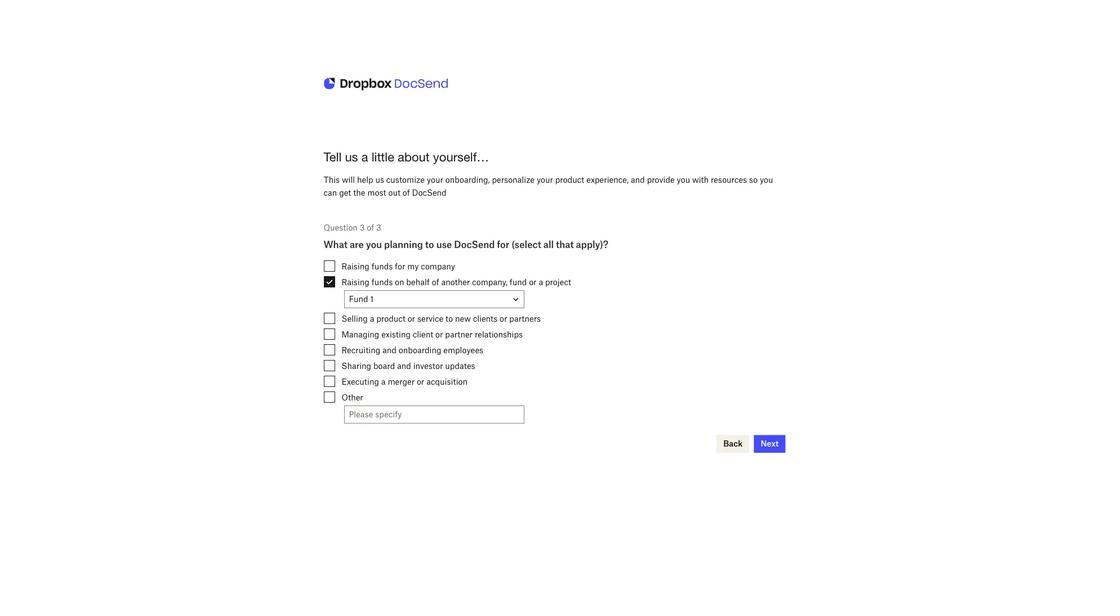 Task type: describe. For each thing, give the bounding box(es) containing it.
raising funds for my company
[[342, 262, 455, 271]]

selling
[[342, 314, 368, 324]]

Other text field
[[344, 407, 524, 424]]

raising funds on behalf of another company, fund or a project
[[342, 278, 571, 287]]

0 vertical spatial for
[[497, 240, 509, 251]]

this will help us customize your onboarding, personalize your product experience, and provide you with resources so you can get the most out of docsend
[[324, 175, 773, 198]]

1 horizontal spatial and
[[397, 362, 411, 371]]

clients
[[473, 314, 498, 324]]

fund
[[510, 278, 527, 287]]

docsend inside this will help us customize your onboarding, personalize your product experience, and provide you with resources so you can get the most out of docsend
[[412, 188, 447, 198]]

1
[[370, 295, 374, 304]]

this
[[324, 175, 340, 185]]

question
[[324, 223, 358, 233]]

or right fund
[[529, 278, 537, 287]]

tell us a little about yourself…
[[324, 150, 489, 164]]

raising for 3
[[342, 262, 369, 271]]

2 horizontal spatial you
[[760, 175, 773, 185]]

can
[[324, 188, 337, 198]]

company,
[[472, 278, 508, 287]]

1 vertical spatial for
[[395, 262, 405, 271]]

next
[[761, 440, 779, 449]]

sharing board and investor updates
[[342, 362, 475, 371]]

merger
[[388, 377, 415, 387]]

client
[[413, 330, 433, 340]]

fund 1
[[349, 295, 374, 304]]

go to docsend homepage image
[[324, 74, 448, 94]]

funds for planning
[[372, 278, 393, 287]]

customize
[[386, 175, 425, 185]]

provide
[[647, 175, 675, 185]]

what are you planning to use docsend for (select all that apply)?
[[324, 240, 608, 251]]

a left project
[[539, 278, 543, 287]]

raising for are
[[342, 278, 369, 287]]

next button
[[754, 436, 785, 454]]

employees
[[443, 346, 483, 355]]

docsend inside what are you planning to use docsend for (select all that apply)? group
[[454, 240, 495, 251]]

relationships
[[475, 330, 523, 340]]

a down board
[[381, 377, 386, 387]]

or for selling a product or service to new clients or partners
[[408, 314, 415, 324]]

1 vertical spatial and
[[383, 346, 397, 355]]

will
[[342, 175, 355, 185]]

company
[[421, 262, 455, 271]]

most
[[367, 188, 386, 198]]

yourself…
[[433, 150, 489, 164]]

back button
[[717, 436, 749, 454]]

planning
[[384, 240, 423, 251]]

sharing
[[342, 362, 371, 371]]

0 vertical spatial us
[[345, 150, 358, 164]]

1 horizontal spatial you
[[677, 175, 690, 185]]

managing existing client or partner relationships
[[342, 330, 523, 340]]

or for managing existing client or partner relationships
[[435, 330, 443, 340]]

funds for 3
[[372, 262, 393, 271]]

product inside this will help us customize your onboarding, personalize your product experience, and provide you with resources so you can get the most out of docsend
[[555, 175, 584, 185]]

help
[[357, 175, 373, 185]]

onboarding,
[[445, 175, 490, 185]]

so
[[749, 175, 758, 185]]

of inside this will help us customize your onboarding, personalize your product experience, and provide you with resources so you can get the most out of docsend
[[403, 188, 410, 198]]

investor
[[413, 362, 443, 371]]

board
[[373, 362, 395, 371]]

apply)?
[[576, 240, 608, 251]]

what
[[324, 240, 348, 251]]

existing
[[381, 330, 411, 340]]

that
[[556, 240, 574, 251]]

selling a product or service to new clients or partners
[[342, 314, 541, 324]]



Task type: locate. For each thing, give the bounding box(es) containing it.
on
[[395, 278, 404, 287]]

3 down most
[[376, 223, 381, 233]]

and
[[631, 175, 645, 185], [383, 346, 397, 355], [397, 362, 411, 371]]

0 horizontal spatial and
[[383, 346, 397, 355]]

a
[[361, 150, 368, 164], [539, 278, 543, 287], [370, 314, 374, 324], [381, 377, 386, 387]]

partner
[[445, 330, 473, 340]]

you right are
[[366, 240, 382, 251]]

a left little
[[361, 150, 368, 164]]

you right so
[[760, 175, 773, 185]]

to left use
[[425, 240, 434, 251]]

2 funds from the top
[[372, 278, 393, 287]]

0 horizontal spatial for
[[395, 262, 405, 271]]

1 horizontal spatial to
[[446, 314, 453, 324]]

partners
[[509, 314, 541, 324]]

are
[[350, 240, 364, 251]]

0 vertical spatial funds
[[372, 262, 393, 271]]

1 horizontal spatial 3
[[376, 223, 381, 233]]

2 raising from the top
[[342, 278, 369, 287]]

docsend
[[412, 188, 447, 198], [454, 240, 495, 251]]

1 vertical spatial of
[[367, 223, 374, 233]]

or down "investor"
[[417, 377, 424, 387]]

0 vertical spatial of
[[403, 188, 410, 198]]

and up the executing a merger or acquisition
[[397, 362, 411, 371]]

product
[[555, 175, 584, 185], [376, 314, 405, 324]]

0 vertical spatial and
[[631, 175, 645, 185]]

product up existing at the bottom left of the page
[[376, 314, 405, 324]]

2 your from the left
[[537, 175, 553, 185]]

or down selling a product or service to new clients or partners
[[435, 330, 443, 340]]

experience,
[[587, 175, 629, 185]]

get
[[339, 188, 351, 198]]

0 vertical spatial docsend
[[412, 188, 447, 198]]

3 up are
[[360, 223, 365, 233]]

docsend down customize
[[412, 188, 447, 198]]

0 vertical spatial raising
[[342, 262, 369, 271]]

2 horizontal spatial of
[[432, 278, 439, 287]]

of right question
[[367, 223, 374, 233]]

funds
[[372, 262, 393, 271], [372, 278, 393, 287]]

2 vertical spatial of
[[432, 278, 439, 287]]

2 vertical spatial and
[[397, 362, 411, 371]]

for left (select
[[497, 240, 509, 251]]

raising
[[342, 262, 369, 271], [342, 278, 369, 287]]

tell
[[324, 150, 342, 164]]

personalize
[[492, 175, 535, 185]]

behalf
[[406, 278, 430, 287]]

1 horizontal spatial your
[[537, 175, 553, 185]]

recruiting
[[342, 346, 380, 355]]

other
[[342, 393, 363, 403]]

or
[[529, 278, 537, 287], [408, 314, 415, 324], [500, 314, 507, 324], [435, 330, 443, 340], [417, 377, 424, 387]]

all
[[543, 240, 554, 251]]

2 horizontal spatial and
[[631, 175, 645, 185]]

1 vertical spatial raising
[[342, 278, 369, 287]]

2 3 from the left
[[376, 223, 381, 233]]

and up board
[[383, 346, 397, 355]]

product left the experience,
[[555, 175, 584, 185]]

to
[[425, 240, 434, 251], [446, 314, 453, 324]]

1 vertical spatial product
[[376, 314, 405, 324]]

resources
[[711, 175, 747, 185]]

about
[[398, 150, 430, 164]]

to left new
[[446, 314, 453, 324]]

us
[[345, 150, 358, 164], [375, 175, 384, 185]]

1 vertical spatial to
[[446, 314, 453, 324]]

acquisition
[[426, 377, 468, 387]]

little
[[372, 150, 394, 164]]

of inside what are you planning to use docsend for (select all that apply)? group
[[432, 278, 439, 287]]

1 vertical spatial funds
[[372, 278, 393, 287]]

3
[[360, 223, 365, 233], [376, 223, 381, 233]]

1 vertical spatial docsend
[[454, 240, 495, 251]]

executing
[[342, 377, 379, 387]]

back
[[723, 440, 743, 449]]

of right out
[[403, 188, 410, 198]]

0 horizontal spatial 3
[[360, 223, 365, 233]]

0 horizontal spatial you
[[366, 240, 382, 251]]

a right selling
[[370, 314, 374, 324]]

another
[[441, 278, 470, 287]]

you inside group
[[366, 240, 382, 251]]

you left the with
[[677, 175, 690, 185]]

us right tell
[[345, 150, 358, 164]]

0 horizontal spatial product
[[376, 314, 405, 324]]

(select
[[512, 240, 541, 251]]

1 horizontal spatial us
[[375, 175, 384, 185]]

what are you planning to use docsend for (select all that apply)? group
[[324, 240, 785, 424]]

fund
[[349, 295, 368, 304]]

raising down are
[[342, 262, 369, 271]]

project
[[545, 278, 571, 287]]

and inside this will help us customize your onboarding, personalize your product experience, and provide you with resources so you can get the most out of docsend
[[631, 175, 645, 185]]

1 funds from the top
[[372, 262, 393, 271]]

recruiting and onboarding employees
[[342, 346, 483, 355]]

with
[[692, 175, 709, 185]]

1 3 from the left
[[360, 223, 365, 233]]

Funding Stage button
[[344, 291, 524, 309]]

new
[[455, 314, 471, 324]]

1 horizontal spatial for
[[497, 240, 509, 251]]

0 horizontal spatial docsend
[[412, 188, 447, 198]]

0 vertical spatial product
[[555, 175, 584, 185]]

out
[[388, 188, 400, 198]]

executing a merger or acquisition
[[342, 377, 468, 387]]

1 horizontal spatial of
[[403, 188, 410, 198]]

1 vertical spatial us
[[375, 175, 384, 185]]

1 raising from the top
[[342, 262, 369, 271]]

my
[[407, 262, 419, 271]]

use
[[436, 240, 452, 251]]

you
[[677, 175, 690, 185], [760, 175, 773, 185], [366, 240, 382, 251]]

your right personalize
[[537, 175, 553, 185]]

your right customize
[[427, 175, 443, 185]]

0 horizontal spatial us
[[345, 150, 358, 164]]

and left provide on the top of page
[[631, 175, 645, 185]]

onboarding
[[399, 346, 441, 355]]

of down company
[[432, 278, 439, 287]]

of
[[403, 188, 410, 198], [367, 223, 374, 233], [432, 278, 439, 287]]

question 3 of 3
[[324, 223, 381, 233]]

us up most
[[375, 175, 384, 185]]

your
[[427, 175, 443, 185], [537, 175, 553, 185]]

for left my
[[395, 262, 405, 271]]

us inside this will help us customize your onboarding, personalize your product experience, and provide you with resources so you can get the most out of docsend
[[375, 175, 384, 185]]

or for executing a merger or acquisition
[[417, 377, 424, 387]]

0 horizontal spatial your
[[427, 175, 443, 185]]

0 horizontal spatial to
[[425, 240, 434, 251]]

or up relationships
[[500, 314, 507, 324]]

product inside what are you planning to use docsend for (select all that apply)? group
[[376, 314, 405, 324]]

the
[[353, 188, 365, 198]]

1 horizontal spatial docsend
[[454, 240, 495, 251]]

updates
[[445, 362, 475, 371]]

1 your from the left
[[427, 175, 443, 185]]

0 vertical spatial to
[[425, 240, 434, 251]]

0 horizontal spatial of
[[367, 223, 374, 233]]

raising up fund
[[342, 278, 369, 287]]

funds down planning
[[372, 262, 393, 271]]

managing
[[342, 330, 379, 340]]

for
[[497, 240, 509, 251], [395, 262, 405, 271]]

funds left on
[[372, 278, 393, 287]]

service
[[417, 314, 443, 324]]

1 horizontal spatial product
[[555, 175, 584, 185]]

or left service
[[408, 314, 415, 324]]

docsend right use
[[454, 240, 495, 251]]



Task type: vqa. For each thing, say whether or not it's contained in the screenshot.
it
no



